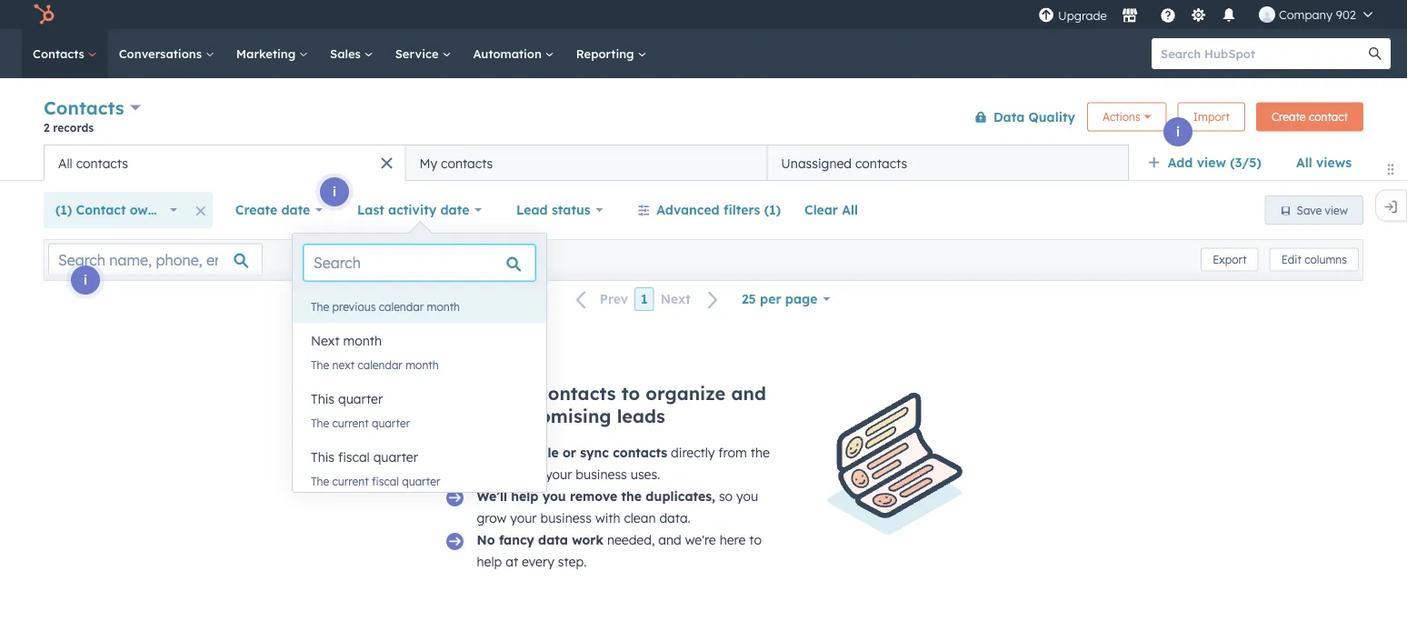 Task type: vqa. For each thing, say whether or not it's contained in the screenshot.


Task type: describe. For each thing, give the bounding box(es) containing it.
your inside the so you grow your business with clean data.
[[510, 510, 537, 526]]

columns
[[1305, 253, 1347, 266]]

quality
[[1029, 109, 1076, 125]]

1 horizontal spatial fiscal
[[372, 474, 399, 488]]

data quality
[[994, 109, 1076, 125]]

so
[[719, 488, 733, 504]]

at
[[506, 554, 518, 570]]

contacts inside contacts link
[[33, 46, 88, 61]]

marketing link
[[225, 29, 319, 78]]

the previous calendar month
[[311, 300, 460, 313]]

current inside this fiscal quarter the current fiscal quarter
[[332, 474, 369, 488]]

data quality button
[[963, 99, 1077, 135]]

create for create date
[[235, 202, 277, 218]]

clear all
[[805, 202, 858, 218]]

last
[[357, 202, 384, 218]]

page
[[785, 291, 818, 307]]

business inside "directly from the other apps your business uses."
[[576, 466, 627, 482]]

search image
[[1369, 47, 1382, 60]]

contacts button
[[44, 95, 141, 121]]

this fiscal quarter the current fiscal quarter
[[311, 449, 440, 488]]

and inside needed, and we're here to help at every step.
[[659, 532, 682, 548]]

the inside next month the next calendar month
[[311, 358, 329, 371]]

import for import
[[1194, 110, 1230, 124]]

Search name, phone, email addresses, or company search field
[[48, 243, 263, 276]]

the inside "directly from the other apps your business uses."
[[751, 445, 770, 461]]

actions button
[[1087, 102, 1167, 131]]

organize
[[646, 382, 726, 405]]

contacts banner
[[44, 93, 1364, 145]]

reporting
[[576, 46, 638, 61]]

Search search field
[[304, 245, 536, 281]]

all views
[[1297, 155, 1352, 170]]

data.
[[660, 510, 691, 526]]

help image
[[1160, 8, 1176, 25]]

company 902 button
[[1248, 0, 1384, 29]]

next for next month the next calendar month
[[311, 333, 340, 349]]

export button
[[1201, 248, 1259, 271]]

we'll
[[477, 488, 507, 504]]

we'll help you remove the duplicates,
[[477, 488, 716, 504]]

25 per page
[[742, 291, 818, 307]]

1 vertical spatial the
[[622, 488, 642, 504]]

actions
[[1103, 110, 1141, 124]]

we're
[[685, 532, 716, 548]]

and inside add more contacts to organize and identify promising leads
[[731, 382, 766, 405]]

remove
[[570, 488, 618, 504]]

work
[[572, 532, 604, 548]]

search button
[[1360, 38, 1391, 69]]

clean
[[624, 510, 656, 526]]

help button
[[1153, 0, 1184, 29]]

clear all button
[[793, 192, 870, 228]]

all inside button
[[842, 202, 858, 218]]

add for add more contacts to organize and identify promising leads
[[444, 382, 480, 405]]

no
[[477, 532, 495, 548]]

current inside this quarter the current quarter
[[332, 416, 369, 430]]

import a file or sync contacts
[[477, 445, 668, 461]]

save view
[[1297, 203, 1348, 217]]

grow
[[477, 510, 507, 526]]

contacts for my contacts
[[441, 155, 493, 171]]

unassigned
[[781, 155, 852, 171]]

save view button
[[1265, 195, 1364, 225]]

lead status
[[517, 202, 591, 218]]

this for this quarter
[[311, 391, 335, 407]]

contacts for all contacts
[[76, 155, 128, 171]]

save
[[1297, 203, 1322, 217]]

data
[[538, 532, 568, 548]]

date inside popup button
[[281, 202, 310, 218]]

owner
[[130, 202, 169, 218]]

lead
[[517, 202, 548, 218]]

create contact
[[1272, 110, 1348, 124]]

records
[[53, 120, 94, 134]]

next for next
[[661, 291, 691, 307]]

add more contacts to organize and identify promising leads
[[444, 382, 766, 427]]

my contacts button
[[405, 145, 767, 181]]

create date
[[235, 202, 310, 218]]

(1) contact owner
[[55, 202, 169, 218]]

add view (3/5)
[[1168, 155, 1262, 170]]

filters
[[724, 202, 760, 218]]

0 vertical spatial help
[[511, 488, 539, 504]]

with
[[595, 510, 621, 526]]

contacts up uses.
[[613, 445, 668, 461]]

contacts for unassigned contacts
[[856, 155, 908, 171]]

file
[[539, 445, 559, 461]]

all contacts button
[[44, 145, 405, 181]]

edit columns button
[[1270, 248, 1359, 271]]

all views link
[[1285, 145, 1364, 181]]

2 vertical spatial month
[[406, 358, 439, 371]]

sales
[[330, 46, 364, 61]]

list box containing next month
[[293, 265, 547, 497]]

service link
[[384, 29, 462, 78]]

quarter down this quarter the current quarter
[[373, 449, 418, 465]]

directly from the other apps your business uses.
[[477, 445, 770, 482]]

lead status button
[[505, 192, 615, 228]]

view for save
[[1325, 203, 1348, 217]]

2 records
[[44, 120, 94, 134]]

promising
[[520, 405, 612, 427]]

hubspot link
[[22, 4, 68, 25]]

view for add
[[1197, 155, 1226, 170]]

2 vertical spatial i button
[[71, 265, 100, 295]]

1 the from the top
[[311, 300, 329, 313]]

2
[[44, 120, 50, 134]]

25
[[742, 291, 756, 307]]

to inside needed, and we're here to help at every step.
[[749, 532, 762, 548]]

902
[[1336, 7, 1357, 22]]

quarter up this fiscal quarter button
[[372, 416, 410, 430]]

prev button
[[565, 287, 635, 311]]

duplicates,
[[646, 488, 716, 504]]

quarter left other
[[402, 474, 440, 488]]

i for the top i button
[[1177, 124, 1180, 140]]

contact
[[1309, 110, 1348, 124]]

i for i button to the middle
[[333, 184, 336, 200]]

create contact button
[[1256, 102, 1364, 131]]



Task type: locate. For each thing, give the bounding box(es) containing it.
(3/5)
[[1230, 155, 1262, 170]]

1 horizontal spatial help
[[511, 488, 539, 504]]

next right 1 button
[[661, 291, 691, 307]]

all down 2 records
[[58, 155, 72, 171]]

0 vertical spatial i button
[[1164, 117, 1193, 146]]

1 vertical spatial help
[[477, 554, 502, 570]]

the up clean
[[622, 488, 642, 504]]

this inside this fiscal quarter the current fiscal quarter
[[311, 449, 335, 465]]

1 you from the left
[[542, 488, 566, 504]]

this inside this quarter the current quarter
[[311, 391, 335, 407]]

next button
[[654, 287, 730, 311]]

the
[[311, 300, 329, 313], [311, 358, 329, 371], [311, 416, 329, 430], [311, 474, 329, 488]]

add left more
[[444, 382, 480, 405]]

and up from
[[731, 382, 766, 405]]

your up fancy
[[510, 510, 537, 526]]

apps
[[512, 466, 542, 482]]

create
[[1272, 110, 1306, 124], [235, 202, 277, 218]]

0 vertical spatial next
[[661, 291, 691, 307]]

1 horizontal spatial all
[[842, 202, 858, 218]]

1 vertical spatial create
[[235, 202, 277, 218]]

contacts up records
[[44, 96, 124, 119]]

the down this quarter the current quarter
[[311, 474, 329, 488]]

export
[[1213, 253, 1247, 266]]

conversations link
[[108, 29, 225, 78]]

contacts inside my contacts button
[[441, 155, 493, 171]]

1 horizontal spatial next
[[661, 291, 691, 307]]

next month the next calendar month
[[311, 333, 439, 371]]

to right here
[[749, 532, 762, 548]]

0 vertical spatial calendar
[[379, 300, 424, 313]]

list box
[[293, 265, 547, 497]]

contacts inside all contacts button
[[76, 155, 128, 171]]

this quarter the current quarter
[[311, 391, 410, 430]]

contacts inside the unassigned contacts button
[[856, 155, 908, 171]]

2 horizontal spatial i
[[1177, 124, 1180, 140]]

upgrade image
[[1038, 8, 1055, 24]]

your down file
[[546, 466, 572, 482]]

to
[[622, 382, 640, 405], [749, 532, 762, 548]]

next inside next month the next calendar month
[[311, 333, 340, 349]]

per
[[760, 291, 782, 307]]

25 per page button
[[730, 281, 842, 317]]

month up the next month button
[[427, 300, 460, 313]]

your inside "directly from the other apps your business uses."
[[546, 466, 572, 482]]

2 the from the top
[[311, 358, 329, 371]]

calendar inside next month the next calendar month
[[358, 358, 403, 371]]

contacts right unassigned at right top
[[856, 155, 908, 171]]

next inside button
[[661, 291, 691, 307]]

help down no
[[477, 554, 502, 570]]

1 button
[[635, 287, 654, 311]]

notifications image
[[1221, 8, 1237, 25]]

0 vertical spatial and
[[731, 382, 766, 405]]

help down apps at the left bottom of page
[[511, 488, 539, 504]]

menu containing company 902
[[1036, 0, 1386, 29]]

0 vertical spatial month
[[427, 300, 460, 313]]

company
[[1279, 7, 1333, 22]]

quarter down the next
[[338, 391, 383, 407]]

0 horizontal spatial help
[[477, 554, 502, 570]]

contacts link
[[22, 29, 108, 78]]

0 vertical spatial business
[[576, 466, 627, 482]]

add for add view (3/5)
[[1168, 155, 1193, 170]]

0 vertical spatial this
[[311, 391, 335, 407]]

the left the next
[[311, 358, 329, 371]]

date right activity
[[441, 202, 469, 218]]

date left last
[[281, 202, 310, 218]]

1 horizontal spatial to
[[749, 532, 762, 548]]

2 vertical spatial i
[[84, 272, 87, 288]]

the right from
[[751, 445, 770, 461]]

0 horizontal spatial next
[[311, 333, 340, 349]]

1 vertical spatial month
[[343, 333, 382, 349]]

upgrade
[[1058, 8, 1107, 23]]

next
[[661, 291, 691, 307], [311, 333, 340, 349]]

1 vertical spatial contacts
[[44, 96, 124, 119]]

1 current from the top
[[332, 416, 369, 430]]

1 horizontal spatial import
[[1194, 110, 1230, 124]]

1 (1) from the left
[[55, 202, 72, 218]]

the
[[751, 445, 770, 461], [622, 488, 642, 504]]

0 vertical spatial import
[[1194, 110, 1230, 124]]

and
[[731, 382, 766, 405], [659, 532, 682, 548]]

contacts right "my"
[[441, 155, 493, 171]]

0 vertical spatial i
[[1177, 124, 1180, 140]]

(1) right filters at the right top of the page
[[764, 202, 781, 218]]

(1) inside button
[[764, 202, 781, 218]]

previous
[[332, 300, 376, 313]]

i button down contact
[[71, 265, 100, 295]]

status
[[552, 202, 591, 218]]

i button
[[1164, 117, 1193, 146], [320, 177, 349, 206], [71, 265, 100, 295]]

1 vertical spatial calendar
[[358, 358, 403, 371]]

add down import button
[[1168, 155, 1193, 170]]

my
[[420, 155, 437, 171]]

month up the next
[[343, 333, 382, 349]]

last activity date
[[357, 202, 469, 218]]

current down this quarter the current quarter
[[332, 474, 369, 488]]

the inside this fiscal quarter the current fiscal quarter
[[311, 474, 329, 488]]

0 horizontal spatial add
[[444, 382, 480, 405]]

month up this quarter button
[[406, 358, 439, 371]]

add inside add more contacts to organize and identify promising leads
[[444, 382, 480, 405]]

contacts up "import a file or sync contacts"
[[538, 382, 616, 405]]

so you grow your business with clean data.
[[477, 488, 758, 526]]

help inside needed, and we're here to help at every step.
[[477, 554, 502, 570]]

edit columns
[[1282, 253, 1347, 266]]

the inside this quarter the current quarter
[[311, 416, 329, 430]]

1 vertical spatial to
[[749, 532, 762, 548]]

next
[[332, 358, 355, 371]]

0 horizontal spatial import
[[477, 445, 523, 461]]

all
[[1297, 155, 1313, 170], [58, 155, 72, 171], [842, 202, 858, 218]]

you right so
[[736, 488, 758, 504]]

add inside "popup button"
[[1168, 155, 1193, 170]]

settings image
[[1191, 8, 1207, 24]]

import button
[[1178, 102, 1246, 131]]

(1) left contact
[[55, 202, 72, 218]]

1 horizontal spatial you
[[736, 488, 758, 504]]

business inside the so you grow your business with clean data.
[[541, 510, 592, 526]]

this for this fiscal quarter
[[311, 449, 335, 465]]

1 horizontal spatial i button
[[320, 177, 349, 206]]

this fiscal quarter button
[[293, 439, 547, 476]]

0 vertical spatial current
[[332, 416, 369, 430]]

business
[[576, 466, 627, 482], [541, 510, 592, 526]]

1 date from the left
[[281, 202, 310, 218]]

clear
[[805, 202, 838, 218]]

advanced filters (1) button
[[626, 192, 793, 228]]

automation
[[473, 46, 545, 61]]

to inside add more contacts to organize and identify promising leads
[[622, 382, 640, 405]]

date
[[281, 202, 310, 218], [441, 202, 469, 218]]

calendar right the next
[[358, 358, 403, 371]]

edit
[[1282, 253, 1302, 266]]

1 vertical spatial current
[[332, 474, 369, 488]]

1 vertical spatial add
[[444, 382, 480, 405]]

all for all contacts
[[58, 155, 72, 171]]

0 vertical spatial view
[[1197, 155, 1226, 170]]

0 horizontal spatial all
[[58, 155, 72, 171]]

unassigned contacts button
[[767, 145, 1129, 181]]

all left views
[[1297, 155, 1313, 170]]

notifications button
[[1214, 0, 1245, 29]]

1 vertical spatial this
[[311, 449, 335, 465]]

calendar up the next month button
[[379, 300, 424, 313]]

1 horizontal spatial and
[[731, 382, 766, 405]]

next up the next
[[311, 333, 340, 349]]

the left previous
[[311, 300, 329, 313]]

2 horizontal spatial i button
[[1164, 117, 1193, 146]]

you inside the so you grow your business with clean data.
[[736, 488, 758, 504]]

(1) contact owner button
[[44, 192, 189, 228]]

pagination navigation
[[565, 287, 730, 311]]

0 vertical spatial add
[[1168, 155, 1193, 170]]

1 vertical spatial and
[[659, 532, 682, 548]]

needed,
[[607, 532, 655, 548]]

view right save
[[1325, 203, 1348, 217]]

automation link
[[462, 29, 565, 78]]

1
[[641, 291, 648, 307]]

1 horizontal spatial the
[[751, 445, 770, 461]]

1 vertical spatial your
[[510, 510, 537, 526]]

0 vertical spatial the
[[751, 445, 770, 461]]

all for all views
[[1297, 155, 1313, 170]]

contacts down records
[[76, 155, 128, 171]]

contact
[[76, 202, 126, 218]]

0 horizontal spatial date
[[281, 202, 310, 218]]

views
[[1317, 155, 1352, 170]]

this down the next
[[311, 391, 335, 407]]

2 you from the left
[[736, 488, 758, 504]]

data
[[994, 109, 1025, 125]]

menu
[[1036, 0, 1386, 29]]

your
[[546, 466, 572, 482], [510, 510, 537, 526]]

advanced filters (1)
[[657, 202, 781, 218]]

1 this from the top
[[311, 391, 335, 407]]

0 horizontal spatial you
[[542, 488, 566, 504]]

0 horizontal spatial view
[[1197, 155, 1226, 170]]

activity
[[388, 202, 437, 218]]

0 vertical spatial contacts
[[33, 46, 88, 61]]

import
[[1194, 110, 1230, 124], [477, 445, 523, 461]]

hubspot image
[[33, 4, 55, 25]]

create inside create date popup button
[[235, 202, 277, 218]]

and down data.
[[659, 532, 682, 548]]

1 horizontal spatial create
[[1272, 110, 1306, 124]]

create down all contacts button
[[235, 202, 277, 218]]

view left (3/5)
[[1197, 155, 1226, 170]]

business up we'll help you remove the duplicates,
[[576, 466, 627, 482]]

0 horizontal spatial create
[[235, 202, 277, 218]]

contacts
[[33, 46, 88, 61], [44, 96, 124, 119]]

you left remove
[[542, 488, 566, 504]]

uses.
[[631, 466, 660, 482]]

1 vertical spatial fiscal
[[372, 474, 399, 488]]

4 the from the top
[[311, 474, 329, 488]]

contacts inside add more contacts to organize and identify promising leads
[[538, 382, 616, 405]]

1 horizontal spatial your
[[546, 466, 572, 482]]

this down this quarter the current quarter
[[311, 449, 335, 465]]

0 horizontal spatial your
[[510, 510, 537, 526]]

all inside button
[[58, 155, 72, 171]]

0 vertical spatial to
[[622, 382, 640, 405]]

1 horizontal spatial (1)
[[764, 202, 781, 218]]

unassigned contacts
[[781, 155, 908, 171]]

1 vertical spatial business
[[541, 510, 592, 526]]

marketplaces image
[[1122, 8, 1138, 25]]

2 this from the top
[[311, 449, 335, 465]]

0 horizontal spatial and
[[659, 532, 682, 548]]

create inside create contact button
[[1272, 110, 1306, 124]]

to left organize
[[622, 382, 640, 405]]

mateo roberts image
[[1259, 6, 1276, 23]]

sales link
[[319, 29, 384, 78]]

1 vertical spatial view
[[1325, 203, 1348, 217]]

help
[[511, 488, 539, 504], [477, 554, 502, 570]]

0 horizontal spatial (1)
[[55, 202, 72, 218]]

1 horizontal spatial add
[[1168, 155, 1193, 170]]

1 horizontal spatial date
[[441, 202, 469, 218]]

marketing
[[236, 46, 299, 61]]

other
[[477, 466, 509, 482]]

conversations
[[119, 46, 205, 61]]

i button left last
[[320, 177, 349, 206]]

0 horizontal spatial the
[[622, 488, 642, 504]]

contacts inside 'contacts' popup button
[[44, 96, 124, 119]]

1 vertical spatial next
[[311, 333, 340, 349]]

current
[[332, 416, 369, 430], [332, 474, 369, 488]]

1 horizontal spatial i
[[333, 184, 336, 200]]

1 horizontal spatial view
[[1325, 203, 1348, 217]]

more
[[486, 382, 533, 405]]

current up this fiscal quarter the current fiscal quarter
[[332, 416, 369, 430]]

0 horizontal spatial fiscal
[[338, 449, 370, 465]]

last activity date button
[[346, 192, 494, 228]]

step.
[[558, 554, 587, 570]]

i for bottommost i button
[[84, 272, 87, 288]]

import for import a file or sync contacts
[[477, 445, 523, 461]]

0 horizontal spatial i
[[84, 272, 87, 288]]

every
[[522, 554, 554, 570]]

view inside button
[[1325, 203, 1348, 217]]

Search HubSpot search field
[[1152, 38, 1375, 69]]

1 vertical spatial i
[[333, 184, 336, 200]]

0 horizontal spatial i button
[[71, 265, 100, 295]]

all right clear
[[842, 202, 858, 218]]

(1) inside popup button
[[55, 202, 72, 218]]

0 vertical spatial your
[[546, 466, 572, 482]]

create for create contact
[[1272, 110, 1306, 124]]

import inside button
[[1194, 110, 1230, 124]]

contacts down hubspot link
[[33, 46, 88, 61]]

0 vertical spatial fiscal
[[338, 449, 370, 465]]

2 (1) from the left
[[764, 202, 781, 218]]

or
[[563, 445, 576, 461]]

2 current from the top
[[332, 474, 369, 488]]

import up add view (3/5)
[[1194, 110, 1230, 124]]

date inside popup button
[[441, 202, 469, 218]]

service
[[395, 46, 442, 61]]

2 horizontal spatial all
[[1297, 155, 1313, 170]]

create left contact
[[1272, 110, 1306, 124]]

1 vertical spatial i button
[[320, 177, 349, 206]]

0 vertical spatial create
[[1272, 110, 1306, 124]]

my contacts
[[420, 155, 493, 171]]

i button up add view (3/5)
[[1164, 117, 1193, 146]]

import up other
[[477, 445, 523, 461]]

view inside "popup button"
[[1197, 155, 1226, 170]]

3 the from the top
[[311, 416, 329, 430]]

0 horizontal spatial to
[[622, 382, 640, 405]]

sync
[[580, 445, 609, 461]]

business up data
[[541, 510, 592, 526]]

identify
[[444, 405, 514, 427]]

the up this fiscal quarter the current fiscal quarter
[[311, 416, 329, 430]]

2 date from the left
[[441, 202, 469, 218]]

1 vertical spatial import
[[477, 445, 523, 461]]



